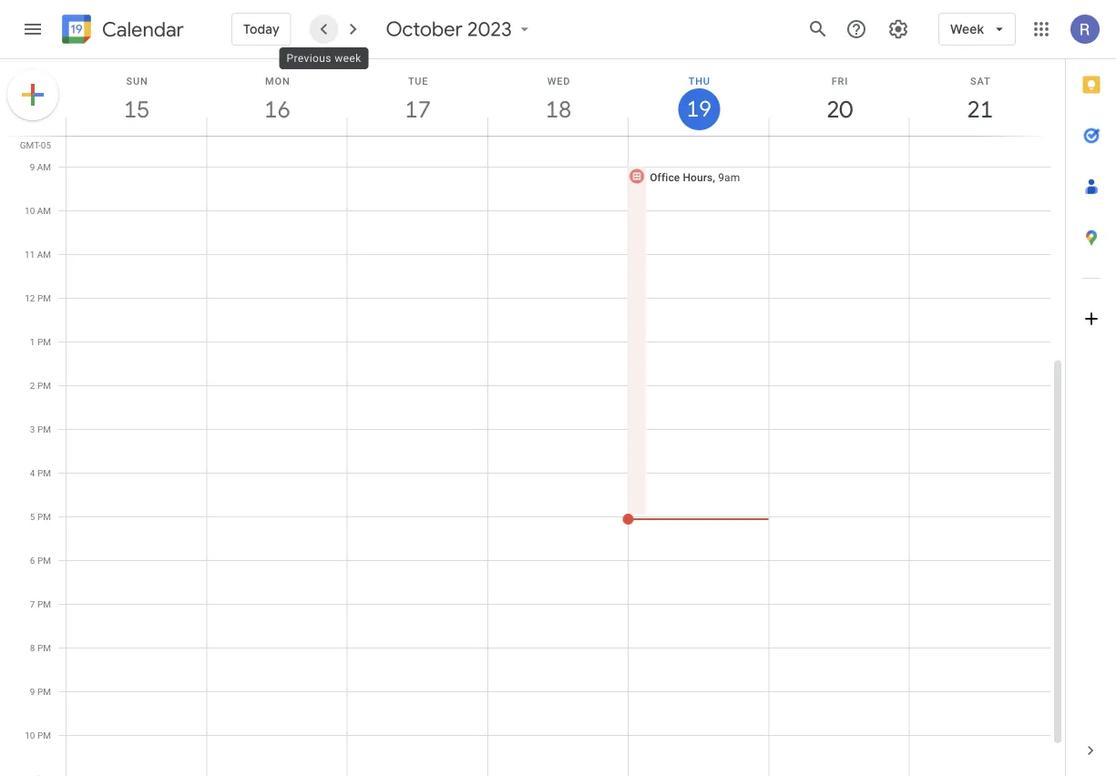Task type: describe. For each thing, give the bounding box(es) containing it.
,
[[713, 171, 716, 184]]

20
[[826, 94, 852, 124]]

05
[[41, 139, 51, 150]]

calendar
[[102, 17, 184, 42]]

pm for 6 pm
[[37, 555, 51, 566]]

pm for 9 pm
[[37, 686, 51, 697]]

19 link
[[678, 88, 720, 130]]

fri 20
[[826, 75, 852, 124]]

am for 10 am
[[37, 205, 51, 216]]

15 link
[[116, 88, 158, 130]]

21
[[966, 94, 992, 124]]

10 pm
[[25, 730, 51, 741]]

9 pm
[[30, 686, 51, 697]]

gmt-05
[[20, 139, 51, 150]]

18 link
[[538, 88, 580, 130]]

previous
[[287, 52, 332, 65]]

office
[[650, 171, 680, 184]]

sun
[[126, 75, 148, 87]]

15
[[123, 94, 149, 124]]

12
[[25, 293, 35, 303]]

october
[[386, 16, 463, 42]]

pm for 5 pm
[[37, 511, 51, 522]]

pm for 8 pm
[[37, 643, 51, 653]]

mon
[[265, 75, 290, 87]]

office hours , 9am
[[650, 171, 740, 184]]

am for 9 am
[[37, 161, 51, 172]]

4 pm
[[30, 468, 51, 478]]

16 column header
[[206, 59, 348, 136]]

10 am
[[25, 205, 51, 216]]

main drawer image
[[22, 18, 44, 40]]

2 pm
[[30, 380, 51, 391]]

pm for 4 pm
[[37, 468, 51, 478]]

2
[[30, 380, 35, 391]]

calendar heading
[[98, 17, 184, 42]]

wed
[[547, 75, 571, 87]]

6 pm
[[30, 555, 51, 566]]

hours
[[683, 171, 713, 184]]

20 link
[[819, 88, 861, 130]]

pm for 3 pm
[[37, 424, 51, 435]]

thu
[[689, 75, 711, 87]]

20 column header
[[769, 59, 910, 136]]

19
[[686, 95, 711, 123]]

17 column header
[[347, 59, 488, 136]]

pm for 2 pm
[[37, 380, 51, 391]]

pm for 12 pm
[[37, 293, 51, 303]]

sun 15
[[123, 75, 149, 124]]

15 column header
[[66, 59, 207, 136]]

tue
[[408, 75, 429, 87]]

9 for 9 am
[[30, 161, 35, 172]]

fri
[[832, 75, 849, 87]]

18 column header
[[487, 59, 629, 136]]

21 column header
[[909, 59, 1051, 136]]

pm for 7 pm
[[37, 599, 51, 610]]

pm for 1 pm
[[37, 336, 51, 347]]

3 pm
[[30, 424, 51, 435]]

gmt-
[[20, 139, 41, 150]]

wed 18
[[544, 75, 571, 124]]

17
[[404, 94, 430, 124]]

sat
[[971, 75, 991, 87]]

5 pm
[[30, 511, 51, 522]]



Task type: locate. For each thing, give the bounding box(es) containing it.
am for 11 am
[[37, 249, 51, 260]]

11
[[25, 249, 35, 260]]

19 column header
[[628, 59, 770, 136]]

2 am from the top
[[37, 205, 51, 216]]

0 vertical spatial 10
[[25, 205, 35, 216]]

am down the 9 am
[[37, 205, 51, 216]]

7
[[30, 599, 35, 610]]

2 pm from the top
[[37, 336, 51, 347]]

pm right 3
[[37, 424, 51, 435]]

pm right "5"
[[37, 511, 51, 522]]

10 for 10 am
[[25, 205, 35, 216]]

week
[[951, 21, 984, 37]]

10
[[25, 205, 35, 216], [25, 730, 35, 741]]

9
[[30, 161, 35, 172], [30, 686, 35, 697]]

1 vertical spatial 10
[[25, 730, 35, 741]]

2 10 from the top
[[25, 730, 35, 741]]

6
[[30, 555, 35, 566]]

1 pm
[[30, 336, 51, 347]]

5
[[30, 511, 35, 522]]

settings menu image
[[888, 18, 910, 40]]

11 am
[[25, 249, 51, 260]]

1
[[30, 336, 35, 347]]

3 am from the top
[[37, 249, 51, 260]]

11 pm from the top
[[37, 730, 51, 741]]

1 vertical spatial 9
[[30, 686, 35, 697]]

1 pm from the top
[[37, 293, 51, 303]]

am
[[37, 161, 51, 172], [37, 205, 51, 216], [37, 249, 51, 260]]

pm down 8 pm
[[37, 686, 51, 697]]

1 9 from the top
[[30, 161, 35, 172]]

3 pm from the top
[[37, 380, 51, 391]]

october 2023
[[386, 16, 512, 42]]

today
[[243, 21, 280, 37]]

week button
[[939, 7, 1016, 51]]

sat 21
[[966, 75, 992, 124]]

pm right '8'
[[37, 643, 51, 653]]

pm right 2
[[37, 380, 51, 391]]

october 2023 button
[[379, 16, 541, 42]]

tab list
[[1066, 59, 1116, 725]]

18
[[544, 94, 571, 124]]

grid
[[0, 59, 1065, 776]]

3
[[30, 424, 35, 435]]

0 vertical spatial 9
[[30, 161, 35, 172]]

thu 19
[[686, 75, 711, 123]]

21 link
[[960, 88, 1001, 130]]

9 am
[[30, 161, 51, 172]]

am down 05
[[37, 161, 51, 172]]

9 for 9 pm
[[30, 686, 35, 697]]

10 pm from the top
[[37, 686, 51, 697]]

pm right 4 in the bottom of the page
[[37, 468, 51, 478]]

2 vertical spatial am
[[37, 249, 51, 260]]

1 am from the top
[[37, 161, 51, 172]]

4 pm from the top
[[37, 424, 51, 435]]

pm right the 7
[[37, 599, 51, 610]]

0 vertical spatial am
[[37, 161, 51, 172]]

9 down '8'
[[30, 686, 35, 697]]

today button
[[231, 7, 291, 51]]

pm down 9 pm
[[37, 730, 51, 741]]

grid containing 15
[[0, 59, 1065, 776]]

12 pm
[[25, 293, 51, 303]]

8 pm from the top
[[37, 599, 51, 610]]

17 link
[[397, 88, 439, 130]]

16 link
[[256, 88, 298, 130]]

7 pm from the top
[[37, 555, 51, 566]]

tue 17
[[404, 75, 430, 124]]

6 pm from the top
[[37, 511, 51, 522]]

2 9 from the top
[[30, 686, 35, 697]]

pm right 12
[[37, 293, 51, 303]]

pm
[[37, 293, 51, 303], [37, 336, 51, 347], [37, 380, 51, 391], [37, 424, 51, 435], [37, 468, 51, 478], [37, 511, 51, 522], [37, 555, 51, 566], [37, 599, 51, 610], [37, 643, 51, 653], [37, 686, 51, 697], [37, 730, 51, 741]]

8 pm
[[30, 643, 51, 653]]

pm right 1
[[37, 336, 51, 347]]

week
[[335, 52, 362, 65]]

8
[[30, 643, 35, 653]]

10 for 10 pm
[[25, 730, 35, 741]]

10 up '11'
[[25, 205, 35, 216]]

10 down 9 pm
[[25, 730, 35, 741]]

mon 16
[[263, 75, 290, 124]]

9 down gmt-
[[30, 161, 35, 172]]

5 pm from the top
[[37, 468, 51, 478]]

9am
[[718, 171, 740, 184]]

calendar element
[[58, 11, 184, 51]]

previous week
[[287, 52, 362, 65]]

2023
[[468, 16, 512, 42]]

9 pm from the top
[[37, 643, 51, 653]]

1 vertical spatial am
[[37, 205, 51, 216]]

pm right the "6"
[[37, 555, 51, 566]]

16
[[263, 94, 289, 124]]

pm for 10 pm
[[37, 730, 51, 741]]

am right '11'
[[37, 249, 51, 260]]

4
[[30, 468, 35, 478]]

7 pm
[[30, 599, 51, 610]]

1 10 from the top
[[25, 205, 35, 216]]



Task type: vqa. For each thing, say whether or not it's contained in the screenshot.
seventh row from the bottom
no



